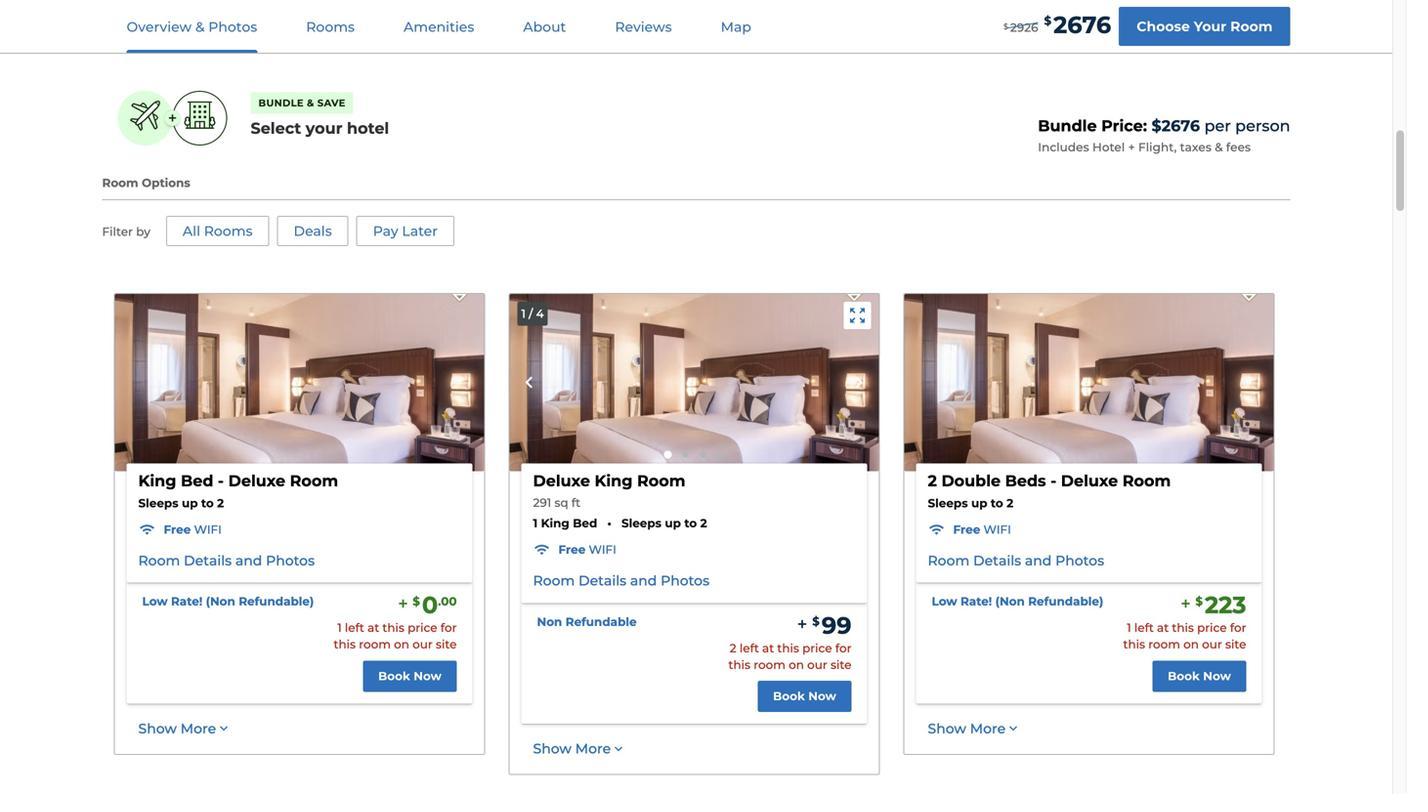Task type: vqa. For each thing, say whether or not it's contained in the screenshot.
The Manhattan At Times Square 790 7Th Avenue, New York, Ny
no



Task type: describe. For each thing, give the bounding box(es) containing it.
room details and photos for 99
[[533, 573, 710, 590]]

deluxe king room 291 sq ft 1 king bed   •   sleeps up to 2
[[533, 472, 708, 531]]

free wifi for 0
[[164, 523, 222, 537]]

photos for 223
[[1056, 553, 1105, 569]]

and for 0
[[236, 553, 262, 569]]

flight,
[[1139, 140, 1177, 155]]

0 vertical spatial +
[[168, 109, 177, 128]]

at for 223
[[1158, 621, 1169, 636]]

deals button
[[277, 216, 349, 246]]

low for 223
[[932, 595, 958, 609]]

double
[[942, 472, 1001, 491]]

1 horizontal spatial king
[[541, 517, 570, 531]]

image #1 image for 0
[[115, 294, 484, 472]]

to inside the 2 double beds - deluxe room sleeps up to 2
[[991, 496, 1004, 511]]

wifi for 99
[[589, 543, 617, 557]]

room options
[[102, 176, 190, 190]]

room details and photos for 0
[[138, 553, 315, 569]]

show more button for 99
[[533, 740, 627, 759]]

amenities
[[404, 19, 475, 35]]

room details and photos button for 99
[[533, 572, 710, 591]]

book now for 0
[[378, 669, 442, 684]]

book now button for 99
[[758, 681, 852, 713]]

all rooms button
[[166, 216, 269, 246]]

ratings
[[586, 4, 634, 21]]

about
[[523, 19, 566, 35]]

non
[[537, 615, 562, 630]]

price:
[[1102, 116, 1148, 135]]

low rate! (non refundable) button for 223
[[932, 594, 1104, 611]]

$ for 223
[[1196, 595, 1203, 609]]

pay later
[[373, 223, 438, 239]]

at for 0
[[368, 621, 380, 636]]

for for 99
[[836, 642, 852, 656]]

ft
[[572, 496, 581, 510]]

99
[[822, 612, 852, 640]]

$ for 2926
[[1004, 22, 1009, 31]]

beds
[[1006, 472, 1047, 491]]

verified ratings from 2700 guests
[[529, 4, 759, 21]]

taxes
[[1181, 140, 1212, 155]]

pay later button
[[357, 216, 455, 246]]

go to image #1 image
[[664, 451, 672, 459]]

bed
[[181, 472, 214, 491]]

free wifi for 223
[[954, 523, 1012, 537]]

rooms button
[[283, 1, 378, 53]]

more for 0
[[181, 721, 216, 737]]

non refundable
[[537, 615, 637, 630]]

filter by
[[102, 225, 150, 239]]

verified
[[529, 4, 582, 21]]

show more for 99
[[533, 741, 611, 758]]

refundable
[[566, 615, 637, 630]]

now for 99
[[809, 690, 837, 704]]

book for 223
[[1168, 669, 1200, 684]]

bundle for price:
[[1039, 116, 1097, 135]]

king inside king bed - deluxe room sleeps up to 2
[[138, 472, 176, 491]]

room for 0
[[359, 638, 391, 652]]

$ 0 . 00
[[413, 592, 457, 620]]

your
[[1194, 18, 1227, 35]]

hotel
[[1093, 140, 1126, 155]]

map button
[[698, 1, 775, 53]]

site for 0
[[436, 638, 457, 652]]

bundle for &
[[259, 97, 304, 109]]

left for 99
[[740, 642, 759, 656]]

/
[[529, 307, 533, 321]]

book now button for 223
[[1153, 661, 1247, 692]]

0
[[422, 592, 438, 620]]

2 inside deluxe king room 291 sq ft 1 king bed   •   sleeps up to 2
[[701, 517, 708, 531]]

verified ratings from 2700 guests button
[[529, 3, 759, 22]]

for for 223
[[1231, 621, 1247, 636]]

price for 0
[[408, 621, 438, 636]]

wifi for 0
[[194, 523, 222, 537]]

low rate! (non refundable) for 0
[[142, 595, 314, 609]]

sleeps inside king bed - deluxe room sleeps up to 2
[[138, 496, 178, 511]]

now for 0
[[414, 669, 442, 684]]

free for 99
[[559, 543, 586, 557]]

- inside the 2 double beds - deluxe room sleeps up to 2
[[1051, 472, 1057, 491]]

1 left at this price for this room on our site for 223
[[1124, 621, 1247, 652]]

room inside king bed - deluxe room sleeps up to 2
[[290, 472, 338, 491]]

filter by amenity region
[[102, 216, 462, 262]]

& for overview
[[195, 19, 205, 35]]

amenities button
[[380, 1, 498, 53]]

deluxe inside king bed - deluxe room sleeps up to 2
[[228, 472, 286, 491]]

to inside deluxe king room 291 sq ft 1 king bed   •   sleeps up to 2
[[685, 517, 697, 531]]

choose your room
[[1137, 18, 1273, 35]]

free for 223
[[954, 523, 981, 537]]

2 double beds - deluxe room sleeps up to 2
[[928, 472, 1172, 511]]

1 / 4
[[522, 307, 544, 321]]

room inside deluxe king room 291 sq ft 1 king bed   •   sleeps up to 2
[[637, 472, 686, 491]]

show for 223
[[928, 721, 967, 737]]

by
[[136, 225, 150, 239]]

low rate! (non refundable) for 223
[[932, 595, 1104, 609]]

room details and photos button for 0
[[138, 552, 315, 571]]

reviews button
[[592, 1, 696, 53]]

$ 223
[[1196, 592, 1247, 620]]

2 horizontal spatial king
[[595, 472, 633, 491]]

refundable) for 223
[[1029, 595, 1104, 609]]

deals
[[294, 223, 332, 239]]

save
[[317, 97, 346, 109]]

refundable) for 0
[[239, 595, 314, 609]]

go to image #3 image
[[700, 452, 706, 458]]

bundle & save select your hotel
[[251, 97, 389, 138]]

sleeps inside the 2 double beds - deluxe room sleeps up to 2
[[928, 496, 968, 511]]

223
[[1205, 592, 1247, 620]]

and for 223
[[1025, 553, 1052, 569]]

about button
[[500, 1, 590, 53]]

all rooms
[[183, 223, 253, 239]]

$ 99
[[813, 612, 852, 640]]



Task type: locate. For each thing, give the bounding box(es) containing it.
photos
[[208, 19, 257, 35], [266, 553, 315, 569], [1056, 553, 1105, 569], [661, 573, 710, 590]]

free
[[164, 523, 191, 537], [954, 523, 981, 537], [559, 543, 586, 557]]

free wifi down double
[[954, 523, 1012, 537]]

$ 2926 $ 2676
[[1004, 11, 1112, 39]]

$2676
[[1152, 116, 1201, 135]]

room details and photos down king bed - deluxe room sleeps up to 2
[[138, 553, 315, 569]]

0 horizontal spatial book now button
[[363, 661, 457, 692]]

show more button for 223
[[928, 720, 1022, 739]]

2 horizontal spatial show
[[928, 721, 967, 737]]

for down $ 0 . 00
[[441, 621, 457, 636]]

0 horizontal spatial low rate! (non refundable) button
[[142, 594, 314, 611]]

includes
[[1039, 140, 1090, 155]]

2 horizontal spatial free wifi
[[954, 523, 1012, 537]]

1 vertical spatial rooms
[[204, 223, 253, 239]]

book for 0
[[378, 669, 411, 684]]

from
[[638, 4, 671, 21]]

our for 99
[[808, 658, 828, 672]]

2 horizontal spatial book now button
[[1153, 661, 1247, 692]]

room details and photos for 223
[[928, 553, 1105, 569]]

for inside 2 left at this price for this room on our site
[[836, 642, 852, 656]]

site down the 99
[[831, 658, 852, 672]]

0 horizontal spatial at
[[368, 621, 380, 636]]

show more for 223
[[928, 721, 1006, 737]]

1 inside photo carousel region
[[522, 307, 526, 321]]

$ left 0
[[413, 595, 420, 609]]

.
[[438, 595, 441, 609]]

bundle up includes
[[1039, 116, 1097, 135]]

and down the 2 double beds - deluxe room sleeps up to 2
[[1025, 553, 1052, 569]]

for down the 99
[[836, 642, 852, 656]]

0 horizontal spatial show more
[[138, 721, 216, 737]]

1 horizontal spatial show more button
[[533, 740, 627, 759]]

our
[[413, 638, 433, 652], [1203, 638, 1223, 652], [808, 658, 828, 672]]

0 vertical spatial bundle
[[259, 97, 304, 109]]

up inside king bed - deluxe room sleeps up to 2
[[182, 496, 198, 511]]

details down king bed - deluxe room sleeps up to 2
[[184, 553, 232, 569]]

fees
[[1227, 140, 1252, 155]]

2 image #1 image from the left
[[510, 294, 879, 472]]

1 horizontal spatial left
[[740, 642, 759, 656]]

left for 223
[[1135, 621, 1154, 636]]

show for 0
[[138, 721, 177, 737]]

1 horizontal spatial show
[[533, 741, 572, 758]]

2 horizontal spatial on
[[1184, 638, 1200, 652]]

details down double
[[974, 553, 1022, 569]]

1 low rate! (non refundable) button from the left
[[142, 594, 314, 611]]

wifi down deluxe king room 291 sq ft 1 king bed   •   sleeps up to 2 at bottom
[[589, 543, 617, 557]]

2 (non from the left
[[996, 595, 1025, 609]]

$ for 0
[[413, 595, 420, 609]]

deluxe right beds
[[1062, 472, 1119, 491]]

bundle price: $2676 per person includes hotel + flight, taxes & fees
[[1039, 116, 1291, 155]]

options
[[142, 176, 190, 190]]

291
[[533, 496, 552, 510]]

0 horizontal spatial sleeps
[[138, 496, 178, 511]]

1 left at this price for this room on our site for 0
[[334, 621, 457, 652]]

2 horizontal spatial wifi
[[984, 523, 1012, 537]]

show
[[138, 721, 177, 737], [928, 721, 967, 737], [533, 741, 572, 758]]

site down 223
[[1226, 638, 1247, 652]]

and down king bed - deluxe room sleeps up to 2
[[236, 553, 262, 569]]

1
[[522, 307, 526, 321], [533, 517, 538, 531], [338, 621, 342, 636], [1127, 621, 1132, 636]]

price for 223
[[1198, 621, 1228, 636]]

1 image #1 image from the left
[[115, 294, 484, 472]]

low for 0
[[142, 595, 168, 609]]

2 horizontal spatial image #1 image
[[905, 294, 1274, 472]]

$ right "2926"
[[1045, 14, 1052, 28]]

price down 0
[[408, 621, 438, 636]]

0 horizontal spatial details
[[184, 553, 232, 569]]

reviews
[[615, 19, 672, 35]]

2 horizontal spatial left
[[1135, 621, 1154, 636]]

2 sleeps from the left
[[928, 496, 968, 511]]

rooms inside 'button'
[[306, 19, 355, 35]]

+ inside bundle price: $2676 per person includes hotel + flight, taxes & fees
[[1129, 140, 1136, 155]]

hotel
[[347, 119, 389, 138]]

room details and photos down the 2 double beds - deluxe room sleeps up to 2
[[928, 553, 1105, 569]]

room details and photos button
[[138, 552, 315, 571], [928, 552, 1105, 571], [533, 572, 710, 591]]

1 horizontal spatial sleeps
[[928, 496, 968, 511]]

1 vertical spatial bundle
[[1039, 116, 1097, 135]]

now
[[414, 669, 442, 684], [1204, 669, 1232, 684], [809, 690, 837, 704]]

bundle inside bundle & save select your hotel
[[259, 97, 304, 109]]

1 horizontal spatial now
[[809, 690, 837, 704]]

refundable)
[[239, 595, 314, 609], [1029, 595, 1104, 609]]

choose
[[1137, 18, 1191, 35]]

our inside 2 left at this price for this room on our site
[[808, 658, 828, 672]]

- inside king bed - deluxe room sleeps up to 2
[[218, 472, 224, 491]]

room details and photos button for 223
[[928, 552, 1105, 571]]

0 horizontal spatial +
[[168, 109, 177, 128]]

our for 0
[[413, 638, 433, 652]]

now down 2 left at this price for this room on our site at right
[[809, 690, 837, 704]]

1 horizontal spatial price
[[803, 642, 833, 656]]

0 horizontal spatial up
[[182, 496, 198, 511]]

room details and photos
[[138, 553, 315, 569], [928, 553, 1105, 569], [533, 573, 710, 590]]

1 horizontal spatial free
[[559, 543, 586, 557]]

show for 99
[[533, 741, 572, 758]]

1 horizontal spatial our
[[808, 658, 828, 672]]

1 horizontal spatial up
[[665, 517, 681, 531]]

0 horizontal spatial &
[[195, 19, 205, 35]]

1 horizontal spatial &
[[307, 97, 314, 109]]

to down double
[[991, 496, 1004, 511]]

$ inside $ 0 . 00
[[413, 595, 420, 609]]

2926
[[1011, 20, 1039, 35]]

up inside the 2 double beds - deluxe room sleeps up to 2
[[972, 496, 988, 511]]

0 horizontal spatial -
[[218, 472, 224, 491]]

rate! for 223
[[961, 595, 993, 609]]

1 left at this price for this room on our site down 0
[[334, 621, 457, 652]]

our down $ 99
[[808, 658, 828, 672]]

rooms right all
[[204, 223, 253, 239]]

$ inside $ 223
[[1196, 595, 1203, 609]]

1 horizontal spatial to
[[685, 517, 697, 531]]

later
[[402, 223, 438, 239]]

& inside bundle & save select your hotel
[[307, 97, 314, 109]]

pay
[[373, 223, 399, 239]]

0 horizontal spatial to
[[201, 496, 214, 511]]

show more
[[138, 721, 216, 737], [928, 721, 1006, 737], [533, 741, 611, 758]]

book now button down 0
[[363, 661, 457, 692]]

price down $ 99
[[803, 642, 833, 656]]

room details and photos button up refundable
[[533, 572, 710, 591]]

rooms up the save
[[306, 19, 355, 35]]

deluxe
[[228, 472, 286, 491], [533, 472, 590, 491], [1062, 472, 1119, 491]]

room inside the 2 double beds - deluxe room sleeps up to 2
[[1123, 472, 1172, 491]]

0 horizontal spatial more
[[181, 721, 216, 737]]

2700
[[675, 4, 709, 21]]

at for 99
[[763, 642, 774, 656]]

1 deluxe from the left
[[228, 472, 286, 491]]

deluxe inside the 2 double beds - deluxe room sleeps up to 2
[[1062, 472, 1119, 491]]

show more for 0
[[138, 721, 216, 737]]

0 horizontal spatial rate!
[[171, 595, 203, 609]]

free down ft
[[559, 543, 586, 557]]

- right beds
[[1051, 472, 1057, 491]]

deluxe inside deluxe king room 291 sq ft 1 king bed   •   sleeps up to 2
[[533, 472, 590, 491]]

sq
[[555, 496, 569, 510]]

up down go to image #1
[[665, 517, 681, 531]]

photo carousel region
[[510, 294, 879, 472]]

0 horizontal spatial room details and photos button
[[138, 552, 315, 571]]

2 refundable) from the left
[[1029, 595, 1104, 609]]

room details and photos button down the 2 double beds - deluxe room sleeps up to 2
[[928, 552, 1105, 571]]

wifi
[[194, 523, 222, 537], [984, 523, 1012, 537], [589, 543, 617, 557]]

left for 0
[[345, 621, 364, 636]]

book now for 223
[[1168, 669, 1232, 684]]

$ left "2926"
[[1004, 22, 1009, 31]]

book now for 99
[[773, 690, 837, 704]]

and for 99
[[630, 573, 657, 590]]

free wifi
[[164, 523, 222, 537], [954, 523, 1012, 537], [559, 543, 617, 557]]

image #1 image for 223
[[905, 294, 1274, 472]]

2 low from the left
[[932, 595, 958, 609]]

+ up options
[[168, 109, 177, 128]]

0 horizontal spatial free wifi
[[164, 523, 222, 537]]

bundle up select
[[259, 97, 304, 109]]

2 horizontal spatial room
[[1149, 638, 1181, 652]]

1 horizontal spatial room details and photos button
[[533, 572, 710, 591]]

1 1 left at this price for this room on our site from the left
[[334, 621, 457, 652]]

1 sleeps from the left
[[138, 496, 178, 511]]

$ inside $ 99
[[813, 615, 820, 629]]

site inside 2 left at this price for this room on our site
[[831, 658, 852, 672]]

all
[[183, 223, 200, 239]]

0 horizontal spatial for
[[441, 621, 457, 636]]

& right overview
[[195, 19, 205, 35]]

book now button
[[363, 661, 457, 692], [1153, 661, 1247, 692], [758, 681, 852, 713]]

0 horizontal spatial refundable)
[[239, 595, 314, 609]]

select
[[251, 119, 301, 138]]

left inside 2 left at this price for this room on our site
[[740, 642, 759, 656]]

2 rate! from the left
[[961, 595, 993, 609]]

2 horizontal spatial deluxe
[[1062, 472, 1119, 491]]

now for 223
[[1204, 669, 1232, 684]]

more for 223
[[971, 721, 1006, 737]]

to down go to image #2
[[685, 517, 697, 531]]

and up refundable
[[630, 573, 657, 590]]

$ left the 99
[[813, 615, 820, 629]]

free down bed
[[164, 523, 191, 537]]

book now button down 2 left at this price for this room on our site at right
[[758, 681, 852, 713]]

2 inside 2 left at this price for this room on our site
[[730, 642, 737, 656]]

more for 99
[[576, 741, 611, 758]]

king bed - deluxe room sleeps up to 2
[[138, 472, 338, 511]]

2 left at this price for this room on our site
[[729, 642, 852, 672]]

map
[[721, 19, 752, 35]]

1 - from the left
[[218, 472, 224, 491]]

2 horizontal spatial room details and photos
[[928, 553, 1105, 569]]

2 horizontal spatial price
[[1198, 621, 1228, 636]]

per
[[1205, 116, 1232, 135]]

overview
[[127, 19, 192, 35]]

2 1 left at this price for this room on our site from the left
[[1124, 621, 1247, 652]]

details
[[184, 553, 232, 569], [974, 553, 1022, 569], [579, 573, 627, 590]]

book now button for 0
[[363, 661, 457, 692]]

rooms inside button
[[204, 223, 253, 239]]

3 image #1 image from the left
[[905, 294, 1274, 472]]

photos for 0
[[266, 553, 315, 569]]

1 low rate! (non refundable) from the left
[[142, 595, 314, 609]]

1 horizontal spatial low rate! (non refundable)
[[932, 595, 1104, 609]]

1 horizontal spatial refundable)
[[1029, 595, 1104, 609]]

go to image #2 image
[[683, 452, 689, 458]]

now down 0
[[414, 669, 442, 684]]

1 horizontal spatial rate!
[[961, 595, 993, 609]]

1 horizontal spatial free wifi
[[559, 543, 617, 557]]

3 deluxe from the left
[[1062, 472, 1119, 491]]

+ down price:
[[1129, 140, 1136, 155]]

non refundable button
[[537, 614, 637, 631]]

free down double
[[954, 523, 981, 537]]

2 horizontal spatial &
[[1215, 140, 1224, 155]]

2 horizontal spatial to
[[991, 496, 1004, 511]]

0 horizontal spatial free
[[164, 523, 191, 537]]

book now down 0
[[378, 669, 442, 684]]

& inside button
[[195, 19, 205, 35]]

wifi down double
[[984, 523, 1012, 537]]

0 horizontal spatial now
[[414, 669, 442, 684]]

low rate! (non refundable) button for 0
[[142, 594, 314, 611]]

1 horizontal spatial low
[[932, 595, 958, 609]]

photos for 99
[[661, 573, 710, 590]]

1 horizontal spatial details
[[579, 573, 627, 590]]

4
[[536, 307, 544, 321]]

room for 223
[[1149, 638, 1181, 652]]

up inside deluxe king room 291 sq ft 1 king bed   •   sleeps up to 2
[[665, 517, 681, 531]]

&
[[195, 19, 205, 35], [307, 97, 314, 109], [1215, 140, 1224, 155]]

our for 223
[[1203, 638, 1223, 652]]

0 horizontal spatial king
[[138, 472, 176, 491]]

(non for 0
[[206, 595, 235, 609]]

room details and photos button down king bed - deluxe room sleeps up to 2
[[138, 552, 315, 571]]

2 low rate! (non refundable) button from the left
[[932, 594, 1104, 611]]

1 rate! from the left
[[171, 595, 203, 609]]

1 horizontal spatial book
[[773, 690, 805, 704]]

2 low rate! (non refundable) from the left
[[932, 595, 1104, 609]]

2676
[[1054, 11, 1112, 39]]

overview & photos
[[127, 19, 257, 35]]

book
[[378, 669, 411, 684], [1168, 669, 1200, 684], [773, 690, 805, 704]]

1 horizontal spatial book now button
[[758, 681, 852, 713]]

0 horizontal spatial (non
[[206, 595, 235, 609]]

0 horizontal spatial left
[[345, 621, 364, 636]]

free wifi for 99
[[559, 543, 617, 557]]

site
[[436, 638, 457, 652], [1226, 638, 1247, 652], [831, 658, 852, 672]]

room inside 2 left at this price for this room on our site
[[754, 658, 786, 672]]

bundle inside bundle price: $2676 per person includes hotel + flight, taxes & fees
[[1039, 116, 1097, 135]]

free for 0
[[164, 523, 191, 537]]

1 horizontal spatial deluxe
[[533, 472, 590, 491]]

overview & photos button
[[103, 1, 281, 53]]

0 horizontal spatial and
[[236, 553, 262, 569]]

1 horizontal spatial wifi
[[589, 543, 617, 557]]

and
[[236, 553, 262, 569], [1025, 553, 1052, 569], [630, 573, 657, 590]]

- right bed
[[218, 472, 224, 491]]

00
[[441, 595, 457, 609]]

site for 99
[[831, 658, 852, 672]]

2 horizontal spatial for
[[1231, 621, 1247, 636]]

1 horizontal spatial for
[[836, 642, 852, 656]]

2 deluxe from the left
[[533, 472, 590, 491]]

photos inside tab list
[[208, 19, 257, 35]]

our down 0
[[413, 638, 433, 652]]

1 (non from the left
[[206, 595, 235, 609]]

free wifi down ft
[[559, 543, 617, 557]]

to down bed
[[201, 496, 214, 511]]

$
[[1045, 14, 1052, 28], [1004, 22, 1009, 31], [413, 595, 420, 609], [1196, 595, 1203, 609], [813, 615, 820, 629]]

price
[[408, 621, 438, 636], [1198, 621, 1228, 636], [803, 642, 833, 656]]

2 horizontal spatial at
[[1158, 621, 1169, 636]]

bundle
[[259, 97, 304, 109], [1039, 116, 1097, 135]]

1 horizontal spatial more
[[576, 741, 611, 758]]

details for 223
[[974, 553, 1022, 569]]

2 horizontal spatial now
[[1204, 669, 1232, 684]]

on
[[394, 638, 410, 652], [1184, 638, 1200, 652], [789, 658, 805, 672]]

& inside bundle price: $2676 per person includes hotel + flight, taxes & fees
[[1215, 140, 1224, 155]]

price down $ 223
[[1198, 621, 1228, 636]]

tab list
[[102, 0, 776, 53]]

now down $ 223
[[1204, 669, 1232, 684]]

this
[[383, 621, 405, 636], [1173, 621, 1195, 636], [334, 638, 356, 652], [1124, 638, 1146, 652], [778, 642, 800, 656], [729, 658, 751, 672]]

wifi down king bed - deluxe room sleeps up to 2
[[194, 523, 222, 537]]

2 - from the left
[[1051, 472, 1057, 491]]

book for 99
[[773, 690, 805, 704]]

at
[[368, 621, 380, 636], [1158, 621, 1169, 636], [763, 642, 774, 656]]

0 horizontal spatial low rate! (non refundable)
[[142, 595, 314, 609]]

on for 223
[[1184, 638, 1200, 652]]

1 horizontal spatial +
[[1129, 140, 1136, 155]]

details up refundable
[[579, 573, 627, 590]]

& left fees
[[1215, 140, 1224, 155]]

1 refundable) from the left
[[239, 595, 314, 609]]

0 horizontal spatial wifi
[[194, 523, 222, 537]]

low rate! (non refundable) button
[[142, 594, 314, 611], [932, 594, 1104, 611]]

go to image #4 image
[[718, 452, 724, 458]]

2 horizontal spatial book
[[1168, 669, 1200, 684]]

show more button for 0
[[138, 720, 232, 739]]

room
[[359, 638, 391, 652], [1149, 638, 1181, 652], [754, 658, 786, 672]]

1 vertical spatial &
[[307, 97, 314, 109]]

details for 99
[[579, 573, 627, 590]]

1 inside deluxe king room 291 sq ft 1 king bed   •   sleeps up to 2
[[533, 517, 538, 531]]

up down bed
[[182, 496, 198, 511]]

0 horizontal spatial image #1 image
[[115, 294, 484, 472]]

0 horizontal spatial room details and photos
[[138, 553, 315, 569]]

our down $ 223
[[1203, 638, 1223, 652]]

$ left 223
[[1196, 595, 1203, 609]]

1 horizontal spatial -
[[1051, 472, 1057, 491]]

$ for 99
[[813, 615, 820, 629]]

& for bundle
[[307, 97, 314, 109]]

left
[[345, 621, 364, 636], [1135, 621, 1154, 636], [740, 642, 759, 656]]

low
[[142, 595, 168, 609], [932, 595, 958, 609]]

1 horizontal spatial book now
[[773, 690, 837, 704]]

on inside 2 left at this price for this room on our site
[[789, 658, 805, 672]]

rate! for 0
[[171, 595, 203, 609]]

2 horizontal spatial book now
[[1168, 669, 1232, 684]]

person
[[1236, 116, 1291, 135]]

image #1 image
[[115, 294, 484, 472], [510, 294, 879, 472], [905, 294, 1274, 472]]

-
[[218, 472, 224, 491], [1051, 472, 1057, 491]]

0 horizontal spatial book now
[[378, 669, 442, 684]]

up down double
[[972, 496, 988, 511]]

book now down 2 left at this price for this room on our site at right
[[773, 690, 837, 704]]

1 horizontal spatial site
[[831, 658, 852, 672]]

(non
[[206, 595, 235, 609], [996, 595, 1025, 609]]

guests
[[713, 4, 759, 21]]

free wifi down bed
[[164, 523, 222, 537]]

& left the save
[[307, 97, 314, 109]]

price for 99
[[803, 642, 833, 656]]

2 horizontal spatial more
[[971, 721, 1006, 737]]

0 horizontal spatial rooms
[[204, 223, 253, 239]]

(non for 223
[[996, 595, 1025, 609]]

tab list containing overview & photos
[[102, 0, 776, 53]]

your
[[306, 119, 343, 138]]

2 horizontal spatial show more
[[928, 721, 1006, 737]]

choose your room button
[[1120, 7, 1291, 46]]

2 horizontal spatial site
[[1226, 638, 1247, 652]]

at inside 2 left at this price for this room on our site
[[763, 642, 774, 656]]

2 horizontal spatial free
[[954, 523, 981, 537]]

0 horizontal spatial show
[[138, 721, 177, 737]]

room
[[1231, 18, 1273, 35], [102, 176, 138, 190], [290, 472, 338, 491], [637, 472, 686, 491], [1123, 472, 1172, 491], [138, 553, 180, 569], [928, 553, 970, 569], [533, 573, 575, 590]]

details for 0
[[184, 553, 232, 569]]

1 horizontal spatial on
[[789, 658, 805, 672]]

on for 0
[[394, 638, 410, 652]]

filter
[[102, 225, 133, 239]]

2 inside king bed - deluxe room sleeps up to 2
[[217, 496, 224, 511]]

2
[[928, 472, 938, 491], [217, 496, 224, 511], [1007, 496, 1014, 511], [701, 517, 708, 531], [730, 642, 737, 656]]

price inside 2 left at this price for this room on our site
[[803, 642, 833, 656]]

on for 99
[[789, 658, 805, 672]]

0 horizontal spatial our
[[413, 638, 433, 652]]

1 horizontal spatial (non
[[996, 595, 1025, 609]]

book now down $ 223
[[1168, 669, 1232, 684]]

wifi for 223
[[984, 523, 1012, 537]]

for for 0
[[441, 621, 457, 636]]

deluxe up the sq at the left bottom of the page
[[533, 472, 590, 491]]

book now button down $ 223
[[1153, 661, 1247, 692]]

to inside king bed - deluxe room sleeps up to 2
[[201, 496, 214, 511]]

2 horizontal spatial our
[[1203, 638, 1223, 652]]

site down $ 0 . 00
[[436, 638, 457, 652]]

1 horizontal spatial bundle
[[1039, 116, 1097, 135]]

0 horizontal spatial 1 left at this price for this room on our site
[[334, 621, 457, 652]]

2 horizontal spatial show more button
[[928, 720, 1022, 739]]

room for 99
[[754, 658, 786, 672]]

room details and photos up refundable
[[533, 573, 710, 590]]

to
[[201, 496, 214, 511], [991, 496, 1004, 511], [685, 517, 697, 531]]

site for 223
[[1226, 638, 1247, 652]]

book now
[[378, 669, 442, 684], [1168, 669, 1232, 684], [773, 690, 837, 704]]

for down 223
[[1231, 621, 1247, 636]]

more
[[181, 721, 216, 737], [971, 721, 1006, 737], [576, 741, 611, 758]]

1 vertical spatial +
[[1129, 140, 1136, 155]]

1 low from the left
[[142, 595, 168, 609]]

1 horizontal spatial 1 left at this price for this room on our site
[[1124, 621, 1247, 652]]

1 horizontal spatial rooms
[[306, 19, 355, 35]]

1 left at this price for this room on our site down $ 223
[[1124, 621, 1247, 652]]

0 horizontal spatial book
[[378, 669, 411, 684]]

2 horizontal spatial and
[[1025, 553, 1052, 569]]

deluxe right bed
[[228, 472, 286, 491]]

1 horizontal spatial at
[[763, 642, 774, 656]]



